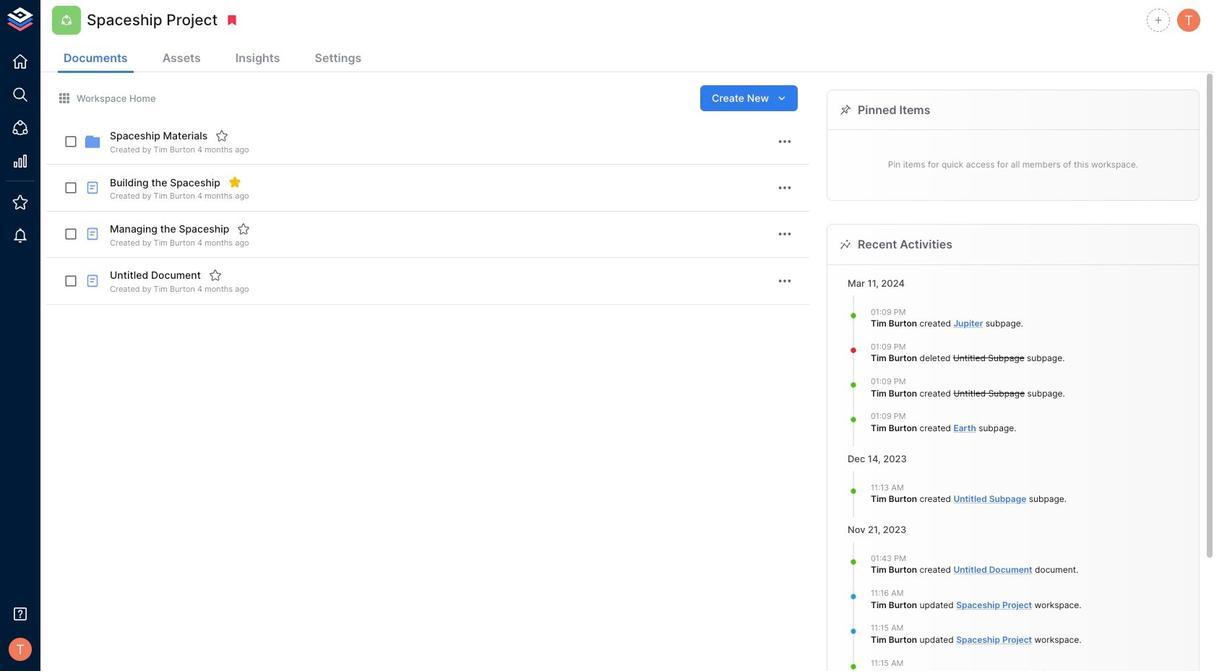 Task type: vqa. For each thing, say whether or not it's contained in the screenshot.
REMOVE FAVORITE 'icon'
yes



Task type: describe. For each thing, give the bounding box(es) containing it.
remove favorite image
[[228, 176, 241, 189]]

0 vertical spatial favorite image
[[237, 223, 250, 236]]



Task type: locate. For each thing, give the bounding box(es) containing it.
favorite image
[[216, 129, 229, 142]]

remove bookmark image
[[226, 14, 239, 27]]

favorite image
[[237, 223, 250, 236], [209, 269, 222, 282]]

0 horizontal spatial favorite image
[[209, 269, 222, 282]]

1 vertical spatial favorite image
[[209, 269, 222, 282]]

1 horizontal spatial favorite image
[[237, 223, 250, 236]]



